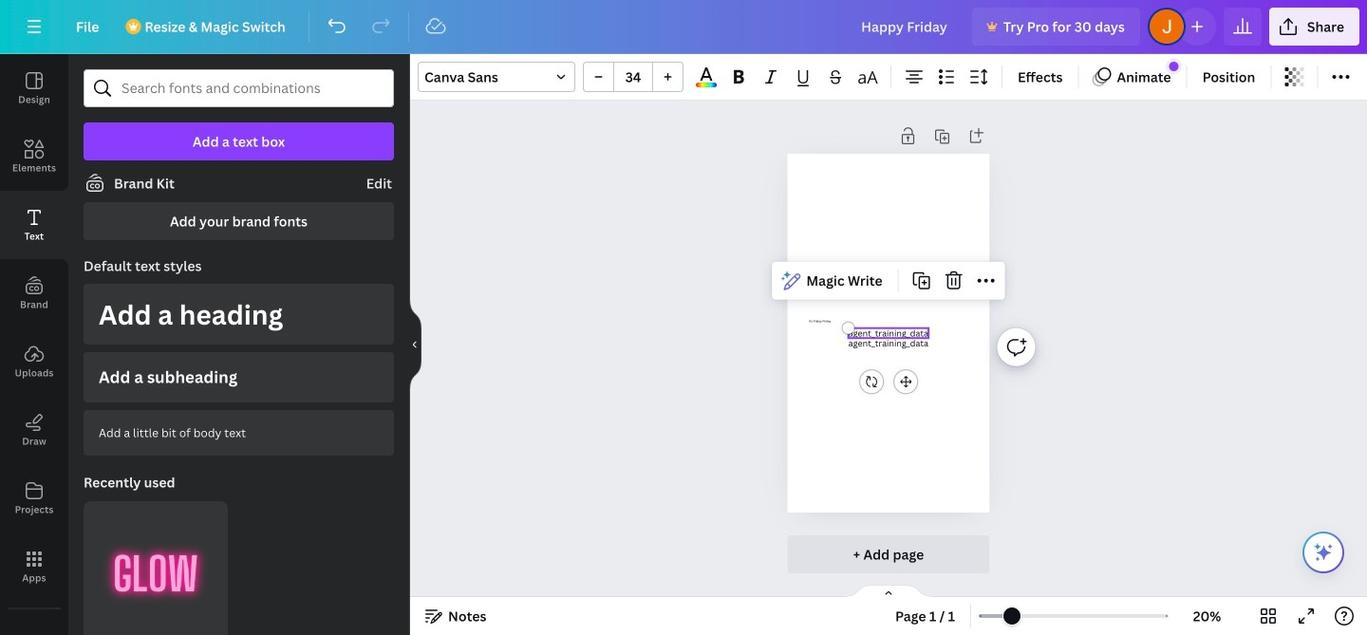 Task type: vqa. For each thing, say whether or not it's contained in the screenshot.
Add a heading Provation Youtube Banner
no



Task type: locate. For each thing, give the bounding box(es) containing it.
0 horizontal spatial group
[[84, 490, 228, 635]]

group
[[583, 62, 684, 92], [84, 490, 228, 635]]

color range image
[[696, 83, 717, 87]]

Search fonts and combinations search field
[[122, 70, 356, 106]]

1 horizontal spatial group
[[583, 62, 684, 92]]

show pages image
[[843, 584, 935, 599]]

Zoom button
[[1177, 601, 1238, 632]]

Design title text field
[[846, 8, 965, 46]]



Task type: describe. For each thing, give the bounding box(es) containing it.
side panel tab list
[[0, 54, 68, 635]]

1 vertical spatial group
[[84, 490, 228, 635]]

main menu bar
[[0, 0, 1368, 54]]

hide image
[[409, 299, 422, 390]]

0 vertical spatial group
[[583, 62, 684, 92]]

quick actions image
[[1313, 541, 1335, 564]]

– – number field
[[620, 68, 647, 86]]



